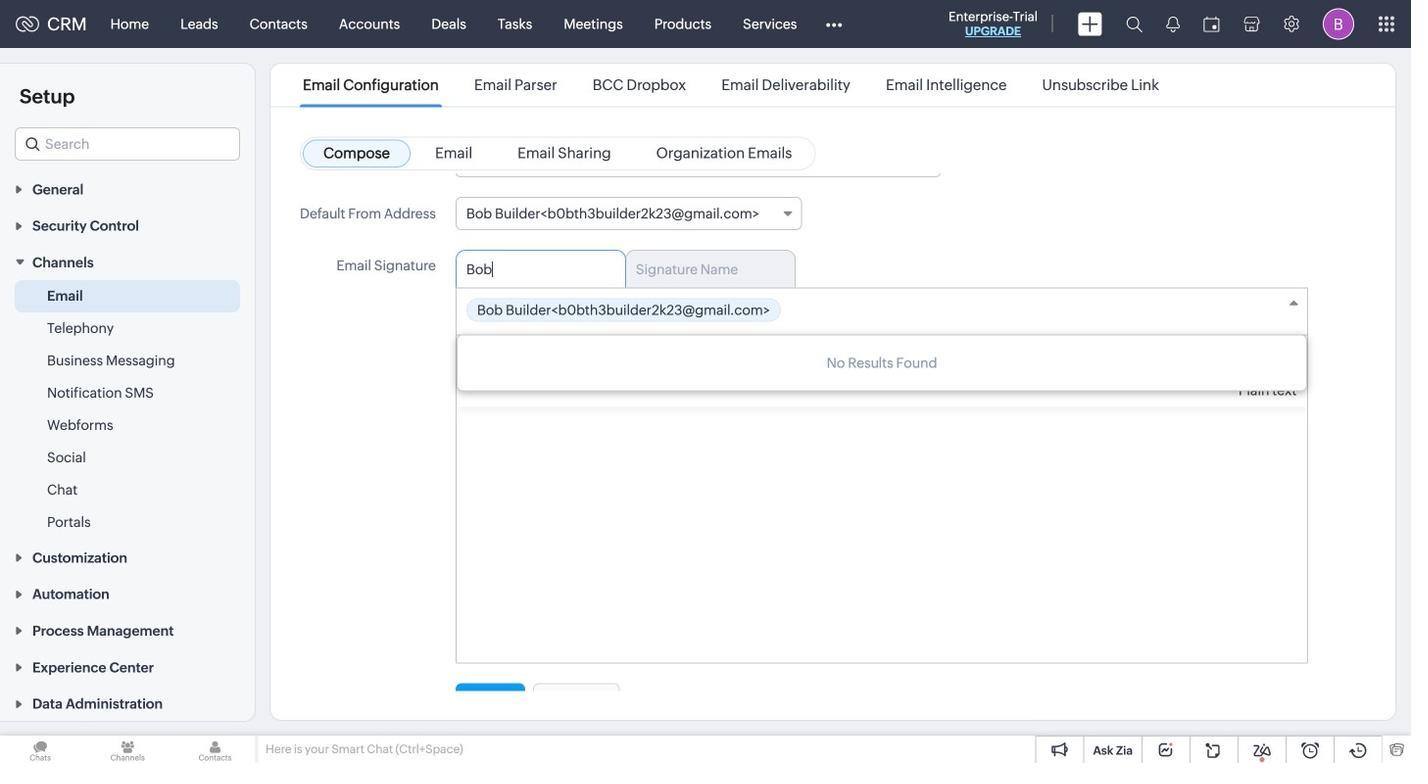 Task type: describe. For each thing, give the bounding box(es) containing it.
indent image
[[827, 355, 839, 366]]

channels image
[[87, 736, 168, 764]]

calendar image
[[1204, 16, 1221, 32]]

insert html image
[[1091, 355, 1112, 366]]

insert table image
[[1018, 353, 1031, 367]]

italic image
[[497, 355, 508, 366]]

profile element
[[1312, 0, 1367, 48]]

horizontal line image
[[1054, 360, 1067, 361]]

Search text field
[[16, 128, 239, 160]]

contacts image
[[175, 736, 256, 764]]

signals image
[[1167, 16, 1181, 32]]

signals element
[[1155, 0, 1192, 48]]

strike through image
[[558, 354, 571, 367]]

profile image
[[1324, 8, 1355, 40]]

none field search
[[15, 127, 240, 161]]

search image
[[1127, 16, 1143, 32]]

blockquote image
[[1175, 356, 1189, 365]]

Other Modules field
[[813, 8, 855, 40]]



Task type: locate. For each thing, give the bounding box(es) containing it.
search element
[[1115, 0, 1155, 48]]

None field
[[15, 127, 240, 161], [456, 197, 802, 230], [457, 289, 1308, 336], [456, 197, 802, 230], [457, 289, 1308, 336]]

create menu element
[[1067, 0, 1115, 48]]

create menu image
[[1079, 12, 1103, 36]]

font size image
[[665, 359, 671, 362]]

insert image image
[[1136, 353, 1152, 367]]

tab list
[[456, 250, 1309, 288]]

list
[[285, 64, 1178, 106]]

logo image
[[16, 16, 39, 32]]

Signature Name text field
[[467, 262, 601, 277]]

chats image
[[0, 736, 81, 764]]

Signature Name text field
[[636, 262, 770, 277]]

script image
[[875, 355, 889, 366]]

underline image
[[528, 355, 537, 366]]

region
[[0, 280, 255, 539]]



Task type: vqa. For each thing, say whether or not it's contained in the screenshot.
Profile Element
yes



